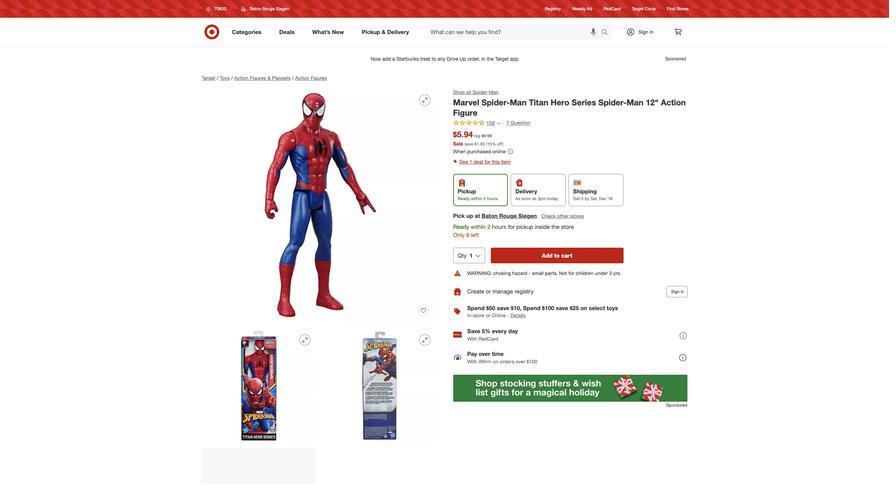 Task type: vqa. For each thing, say whether or not it's contained in the screenshot.
stock
no



Task type: locate. For each thing, give the bounding box(es) containing it.
in inside sign in button
[[681, 289, 684, 294]]

/ right playsets
[[292, 75, 294, 81]]

store down check other stores button
[[561, 223, 574, 230]]

0 horizontal spatial target
[[202, 75, 215, 81]]

1 vertical spatial store
[[473, 312, 485, 319]]

sponsored
[[667, 403, 688, 408]]

0 vertical spatial pickup
[[362, 28, 380, 35]]

1 horizontal spatial baton
[[482, 212, 498, 219]]

2 horizontal spatial for
[[569, 270, 575, 276]]

pickup & delivery
[[362, 28, 409, 35]]

up
[[467, 212, 473, 219]]

0 horizontal spatial redcard
[[479, 336, 499, 342]]

What can we help you find? suggestions appear below search field
[[427, 24, 603, 40]]

/
[[217, 75, 219, 81], [231, 75, 233, 81], [292, 75, 294, 81]]

159 link
[[453, 119, 502, 128]]

0 vertical spatial within
[[471, 196, 482, 201]]

0 horizontal spatial figures
[[250, 75, 266, 81]]

registry
[[515, 288, 534, 295]]

yrs.
[[614, 270, 621, 276]]

0 vertical spatial over
[[479, 350, 491, 357]]

1 vertical spatial or
[[486, 312, 491, 319]]

store up 'save'
[[473, 312, 485, 319]]

target inside "link"
[[632, 6, 644, 12]]

1 horizontal spatial $100
[[542, 305, 555, 312]]

sign
[[639, 29, 649, 35], [671, 289, 680, 294]]

sign in button
[[667, 286, 688, 297]]

baton
[[250, 6, 261, 11], [482, 212, 498, 219]]

pickup
[[362, 28, 380, 35], [458, 188, 476, 195]]

siegen up pickup
[[519, 212, 537, 219]]

save left $25
[[556, 305, 568, 312]]

store
[[561, 223, 574, 230], [473, 312, 485, 319]]

within inside pickup ready within 2 hours
[[471, 196, 482, 201]]

sign in link
[[621, 24, 665, 40]]

affirm
[[479, 358, 492, 365]]

ready inside pickup ready within 2 hours
[[458, 196, 470, 201]]

spend up details
[[523, 305, 541, 312]]

2 horizontal spatial action
[[661, 97, 686, 107]]

action inside shop all spider-man marvel spider-man titan hero series spider-man 12" action figure
[[661, 97, 686, 107]]

or
[[486, 288, 491, 295], [486, 312, 491, 319]]

shipping get it by sat, dec 16
[[573, 188, 613, 201]]

0 horizontal spatial sign
[[639, 29, 649, 35]]

1
[[507, 120, 509, 126], [470, 159, 473, 165], [470, 252, 473, 259]]

figure
[[453, 107, 478, 117]]

&
[[382, 28, 386, 35], [268, 75, 271, 81]]

spider- up the 159
[[482, 97, 510, 107]]

siegen
[[276, 6, 289, 11], [519, 212, 537, 219]]

weekly ad link
[[572, 6, 593, 12]]

1 vertical spatial $100
[[527, 358, 538, 365]]

hero
[[551, 97, 570, 107]]

0 vertical spatial on
[[581, 305, 588, 312]]

item
[[501, 159, 511, 165]]

man left the 12"
[[627, 97, 644, 107]]

sign in
[[639, 29, 654, 35], [671, 289, 684, 294]]

0 vertical spatial rouge
[[262, 6, 275, 11]]

/ left toys link
[[217, 75, 219, 81]]

target left circle
[[632, 6, 644, 12]]

baton up the categories 'link'
[[250, 6, 261, 11]]

with inside save 5% every day with redcard
[[467, 336, 477, 342]]

1 vertical spatial within
[[471, 223, 486, 230]]

baton inside dropdown button
[[250, 6, 261, 11]]

1 horizontal spatial sign in
[[671, 289, 684, 294]]

1 vertical spatial ready
[[453, 223, 469, 230]]

0 horizontal spatial sign in
[[639, 29, 654, 35]]

categories link
[[226, 24, 270, 40]]

1 vertical spatial delivery
[[516, 188, 538, 195]]

shop all spider-man marvel spider-man titan hero series spider-man 12" action figure
[[453, 89, 686, 117]]

0 horizontal spatial $100
[[527, 358, 538, 365]]

12"
[[646, 97, 659, 107]]

1 horizontal spatial action
[[295, 75, 309, 81]]

0 vertical spatial sign in
[[639, 29, 654, 35]]

what's new link
[[306, 24, 353, 40]]

small
[[532, 270, 544, 276]]

1 horizontal spatial &
[[382, 28, 386, 35]]

for
[[485, 159, 491, 165], [508, 223, 515, 230], [569, 270, 575, 276]]

0 vertical spatial 2
[[484, 196, 486, 201]]

0 vertical spatial baton
[[250, 6, 261, 11]]

/ right toys link
[[231, 75, 233, 81]]

2 or from the top
[[486, 312, 491, 319]]

2 inside pickup ready within 2 hours
[[484, 196, 486, 201]]

1 horizontal spatial delivery
[[516, 188, 538, 195]]

1 vertical spatial hours
[[492, 223, 507, 230]]

1 vertical spatial 1
[[470, 159, 473, 165]]

1 / from the left
[[217, 75, 219, 81]]

2 spend from the left
[[523, 305, 541, 312]]

in-
[[467, 312, 473, 319]]

other
[[557, 213, 569, 219]]

0 vertical spatial &
[[382, 28, 386, 35]]

2 down pick up at baton rouge siegen
[[488, 223, 491, 230]]

1 horizontal spatial store
[[561, 223, 574, 230]]

stores
[[570, 213, 584, 219]]

with down 'save'
[[467, 336, 477, 342]]

1 horizontal spatial man
[[510, 97, 527, 107]]

0 horizontal spatial over
[[479, 350, 491, 357]]

action right the 12"
[[661, 97, 686, 107]]

1 vertical spatial for
[[508, 223, 515, 230]]

$100 left $25
[[542, 305, 555, 312]]

1 vertical spatial on
[[493, 358, 499, 365]]

$100 inside pay over time with affirm on orders over $100
[[527, 358, 538, 365]]

within
[[471, 196, 482, 201], [471, 223, 486, 230]]

3pm
[[538, 196, 546, 201]]

1 right "see"
[[470, 159, 473, 165]]

0 horizontal spatial 2
[[484, 196, 486, 201]]

create
[[467, 288, 484, 295]]

2 horizontal spatial /
[[292, 75, 294, 81]]

ready up only
[[453, 223, 469, 230]]

1 horizontal spatial sign
[[671, 289, 680, 294]]

-
[[529, 270, 531, 276]]

2 horizontal spatial save
[[556, 305, 568, 312]]

1 vertical spatial &
[[268, 75, 271, 81]]

pickup inside pickup ready within 2 hours
[[458, 188, 476, 195]]

1 vertical spatial redcard
[[479, 336, 499, 342]]

deal
[[474, 159, 483, 165]]

1 figures from the left
[[250, 75, 266, 81]]

2 inside ready within 2 hours for pickup inside the store only 9 left
[[488, 223, 491, 230]]

0 vertical spatial sign
[[639, 29, 649, 35]]

store inside spend $50 save $10, spend $100 save $25 on select toys in-store or online ∙ details
[[473, 312, 485, 319]]

baton right at
[[482, 212, 498, 219]]

in
[[650, 29, 654, 35], [681, 289, 684, 294]]

pickup
[[517, 223, 534, 230]]

$100
[[542, 305, 555, 312], [527, 358, 538, 365]]

2 vertical spatial 1
[[470, 252, 473, 259]]

on right $25
[[581, 305, 588, 312]]

1 vertical spatial pickup
[[458, 188, 476, 195]]

0 vertical spatial with
[[467, 336, 477, 342]]

0 horizontal spatial for
[[485, 159, 491, 165]]

0 horizontal spatial delivery
[[387, 28, 409, 35]]

70820
[[215, 6, 227, 11]]

rouge up deals link at the left of the page
[[262, 6, 275, 11]]

0 vertical spatial or
[[486, 288, 491, 295]]

spider-
[[473, 89, 489, 95], [482, 97, 510, 107], [599, 97, 627, 107]]

pickup up up
[[458, 188, 476, 195]]

1 vertical spatial sign in
[[671, 289, 684, 294]]

see
[[460, 159, 468, 165]]

pickup right new
[[362, 28, 380, 35]]

check
[[542, 213, 556, 219]]

target left toys link
[[202, 75, 215, 81]]

as
[[532, 196, 537, 201]]

with down pay on the bottom right of page
[[467, 358, 477, 365]]

ready within 2 hours for pickup inside the store only 9 left
[[453, 223, 574, 239]]

1 horizontal spatial on
[[581, 305, 588, 312]]

1 horizontal spatial 2
[[488, 223, 491, 230]]

1 horizontal spatial /
[[231, 75, 233, 81]]

1 vertical spatial target
[[202, 75, 215, 81]]

pickup ready within 2 hours
[[458, 188, 498, 201]]

within inside ready within 2 hours for pickup inside the store only 9 left
[[471, 223, 486, 230]]

pickup inside 'link'
[[362, 28, 380, 35]]

toys
[[607, 305, 618, 312]]

2 up pick up at baton rouge siegen
[[484, 196, 486, 201]]

1 vertical spatial baton
[[482, 212, 498, 219]]

$100 right orders
[[527, 358, 538, 365]]

time
[[492, 350, 504, 357]]

0 vertical spatial target
[[632, 6, 644, 12]]

1 spend from the left
[[467, 305, 485, 312]]

1 vertical spatial with
[[467, 358, 477, 365]]

0 vertical spatial ready
[[458, 196, 470, 201]]

1 vertical spatial over
[[516, 358, 525, 365]]

∙
[[508, 312, 509, 319]]

delivery as soon as 3pm today
[[516, 188, 558, 201]]

or right create
[[486, 288, 491, 295]]

1 horizontal spatial target
[[632, 6, 644, 12]]

save inside $5.94 reg $6.99 sale save $ 1.05 ( 15 % off )
[[465, 141, 474, 147]]

0 horizontal spatial baton
[[250, 6, 261, 11]]

1 horizontal spatial spend
[[523, 305, 541, 312]]

1 left question
[[507, 120, 509, 126]]

man left 'titan'
[[510, 97, 527, 107]]

rouge inside dropdown button
[[262, 6, 275, 11]]

with
[[467, 336, 477, 342], [467, 358, 477, 365]]

parts.
[[545, 270, 558, 276]]

off
[[497, 141, 503, 147]]

over
[[479, 350, 491, 357], [516, 358, 525, 365]]

0 horizontal spatial save
[[465, 141, 474, 147]]

0 horizontal spatial spend
[[467, 305, 485, 312]]

rouge up ready within 2 hours for pickup inside the store only 9 left
[[499, 212, 517, 219]]

save left $
[[465, 141, 474, 147]]

within up left
[[471, 223, 486, 230]]

0 horizontal spatial /
[[217, 75, 219, 81]]

redcard down 5%
[[479, 336, 499, 342]]

1 vertical spatial 2
[[488, 223, 491, 230]]

2 / from the left
[[231, 75, 233, 81]]

1 horizontal spatial redcard
[[604, 6, 621, 12]]

spend
[[467, 305, 485, 312], [523, 305, 541, 312]]

redcard right ad
[[604, 6, 621, 12]]

what's new
[[312, 28, 344, 35]]

1 right qty
[[470, 252, 473, 259]]

0 horizontal spatial man
[[489, 89, 499, 95]]

159
[[487, 120, 495, 126]]

1 horizontal spatial figures
[[311, 75, 327, 81]]

sign in inside button
[[671, 289, 684, 294]]

1 horizontal spatial in
[[681, 289, 684, 294]]

1 vertical spatial rouge
[[499, 212, 517, 219]]

0 vertical spatial store
[[561, 223, 574, 230]]

1 horizontal spatial for
[[508, 223, 515, 230]]

advertisement region
[[196, 50, 693, 67], [453, 375, 688, 402]]

ready up pick
[[458, 196, 470, 201]]

marvel
[[453, 97, 480, 107]]

online
[[493, 148, 506, 155]]

0 vertical spatial hours
[[487, 196, 498, 201]]

2
[[484, 196, 486, 201], [488, 223, 491, 230]]

0 horizontal spatial store
[[473, 312, 485, 319]]

save up the online
[[497, 305, 509, 312]]

online
[[492, 312, 506, 319]]

1 horizontal spatial pickup
[[458, 188, 476, 195]]

within up at
[[471, 196, 482, 201]]

1 horizontal spatial siegen
[[519, 212, 537, 219]]

or down $50
[[486, 312, 491, 319]]

2 with from the top
[[467, 358, 477, 365]]

0 horizontal spatial siegen
[[276, 6, 289, 11]]

hours down pick up at baton rouge siegen
[[492, 223, 507, 230]]

man right all
[[489, 89, 499, 95]]

1 vertical spatial in
[[681, 289, 684, 294]]

over up affirm
[[479, 350, 491, 357]]

for right not
[[569, 270, 575, 276]]

action
[[234, 75, 249, 81], [295, 75, 309, 81], [661, 97, 686, 107]]

0 vertical spatial siegen
[[276, 6, 289, 11]]

0 horizontal spatial on
[[493, 358, 499, 365]]

0 horizontal spatial action
[[234, 75, 249, 81]]

spend up in-
[[467, 305, 485, 312]]

0 vertical spatial in
[[650, 29, 654, 35]]

0 horizontal spatial in
[[650, 29, 654, 35]]

stores
[[677, 6, 689, 12]]

hours inside pickup ready within 2 hours
[[487, 196, 498, 201]]

over right orders
[[516, 358, 525, 365]]

action right playsets
[[295, 75, 309, 81]]

dec
[[599, 196, 607, 201]]

check other stores
[[542, 213, 584, 219]]

siegen up deals
[[276, 6, 289, 11]]

0 horizontal spatial rouge
[[262, 6, 275, 11]]

on down time
[[493, 358, 499, 365]]

2 vertical spatial for
[[569, 270, 575, 276]]

0 vertical spatial delivery
[[387, 28, 409, 35]]

hours up pick up at baton rouge siegen
[[487, 196, 498, 201]]

for down baton rouge siegen button
[[508, 223, 515, 230]]

action right toys link
[[234, 75, 249, 81]]

0 horizontal spatial pickup
[[362, 28, 380, 35]]

0 vertical spatial $100
[[542, 305, 555, 312]]

1 for see 1 deal for this item
[[470, 159, 473, 165]]

2 horizontal spatial man
[[627, 97, 644, 107]]

spider- right series on the right of the page
[[599, 97, 627, 107]]

sat,
[[591, 196, 598, 201]]

only
[[453, 231, 465, 239]]

baton rouge siegen
[[250, 6, 289, 11]]

marvel spider-man titan hero series spider-man 12&#34; action figure, 1 of 4 image
[[202, 89, 436, 323]]

1 with from the top
[[467, 336, 477, 342]]

for left this
[[485, 159, 491, 165]]

man
[[489, 89, 499, 95], [510, 97, 527, 107], [627, 97, 644, 107]]



Task type: describe. For each thing, give the bounding box(es) containing it.
weekly ad
[[572, 6, 593, 12]]

children
[[576, 270, 594, 276]]

save 5% every day with redcard
[[467, 328, 518, 342]]

16
[[608, 196, 613, 201]]

ready inside ready within 2 hours for pickup inside the store only 9 left
[[453, 223, 469, 230]]

toys
[[220, 75, 230, 81]]

redcard inside save 5% every day with redcard
[[479, 336, 499, 342]]

under
[[595, 270, 608, 276]]

on inside spend $50 save $10, spend $100 save $25 on select toys in-store or online ∙ details
[[581, 305, 588, 312]]

pickup for ready
[[458, 188, 476, 195]]

create or manage registry
[[467, 288, 534, 295]]

find stores link
[[667, 6, 689, 12]]

inside
[[535, 223, 550, 230]]

70820 button
[[202, 2, 234, 15]]

hours inside ready within 2 hours for pickup inside the store only 9 left
[[492, 223, 507, 230]]

as
[[516, 196, 521, 201]]

1 horizontal spatial rouge
[[499, 212, 517, 219]]

hazard
[[512, 270, 528, 276]]

0 vertical spatial 1
[[507, 120, 509, 126]]

1 or from the top
[[486, 288, 491, 295]]

$50
[[486, 305, 496, 312]]

target link
[[202, 75, 215, 81]]

0 horizontal spatial &
[[268, 75, 271, 81]]

add to cart
[[542, 252, 573, 259]]

$5.94
[[453, 129, 473, 139]]

9
[[466, 231, 470, 239]]

baton rouge siegen button
[[237, 2, 294, 15]]

1 question
[[507, 120, 531, 126]]

to
[[554, 252, 560, 259]]

registry
[[545, 6, 561, 12]]

2 figures from the left
[[311, 75, 327, 81]]

$
[[475, 141, 477, 147]]

baton rouge siegen button
[[482, 212, 537, 220]]

$100 inside spend $50 save $10, spend $100 save $25 on select toys in-store or online ∙ details
[[542, 305, 555, 312]]

$25
[[570, 305, 579, 312]]

marvel spider-man titan hero series spider-man 12&#34; action figure, 3 of 4 image
[[322, 329, 436, 443]]

siegen inside dropdown button
[[276, 6, 289, 11]]

day
[[509, 328, 518, 335]]

1 vertical spatial advertisement region
[[453, 375, 688, 402]]

action figures & playsets link
[[234, 75, 291, 81]]

sale
[[453, 141, 463, 147]]

what's
[[312, 28, 331, 35]]

deals link
[[273, 24, 304, 40]]

weekly
[[572, 6, 586, 12]]

image gallery element
[[202, 89, 436, 484]]

choking
[[494, 270, 511, 276]]

deals
[[279, 28, 295, 35]]

at
[[475, 212, 480, 219]]

pick up at baton rouge siegen
[[453, 212, 537, 219]]

all
[[466, 89, 471, 95]]

(
[[486, 141, 487, 147]]

delivery inside delivery as soon as 3pm today
[[516, 188, 538, 195]]

spend $50 save $10, spend $100 save $25 on select toys in-store or online ∙ details
[[467, 305, 618, 319]]

search
[[598, 29, 616, 36]]

)
[[503, 141, 504, 147]]

get
[[573, 196, 580, 201]]

circle
[[645, 6, 656, 12]]

today
[[548, 196, 558, 201]]

0 vertical spatial for
[[485, 159, 491, 165]]

marvel spider-man titan hero series spider-man 12&#34; action figure, 2 of 4 image
[[202, 329, 316, 443]]

target for target / toys / action figures & playsets / action figures
[[202, 75, 215, 81]]

this
[[492, 159, 500, 165]]

search button
[[598, 24, 616, 41]]

target for target circle
[[632, 6, 644, 12]]

target circle link
[[632, 6, 656, 12]]

3 / from the left
[[292, 75, 294, 81]]

by
[[585, 196, 590, 201]]

add to cart button
[[491, 248, 624, 263]]

target / toys / action figures & playsets / action figures
[[202, 75, 327, 81]]

question
[[511, 120, 531, 126]]

sign inside button
[[671, 289, 680, 294]]

find stores
[[667, 6, 689, 12]]

3
[[609, 270, 612, 276]]

1 horizontal spatial save
[[497, 305, 509, 312]]

qty 1
[[458, 252, 473, 259]]

toys link
[[220, 75, 230, 81]]

spider- right all
[[473, 89, 489, 95]]

every
[[492, 328, 507, 335]]

select
[[589, 305, 605, 312]]

shop
[[453, 89, 465, 95]]

0 vertical spatial advertisement region
[[196, 50, 693, 67]]

store inside ready within 2 hours for pickup inside the store only 9 left
[[561, 223, 574, 230]]

1 horizontal spatial over
[[516, 358, 525, 365]]

see 1 deal for this item
[[460, 159, 511, 165]]

warning: choking hazard - small parts. not for children under 3 yrs.
[[467, 270, 621, 276]]

pickup for &
[[362, 28, 380, 35]]

1 for qty 1
[[470, 252, 473, 259]]

on inside pay over time with affirm on orders over $100
[[493, 358, 499, 365]]

when
[[453, 148, 466, 155]]

with inside pay over time with affirm on orders over $100
[[467, 358, 477, 365]]

pay
[[467, 350, 477, 357]]

spend $50 save $10, spend $100 save $25 on select toys link
[[467, 305, 618, 312]]

playsets
[[272, 75, 291, 81]]

& inside 'link'
[[382, 28, 386, 35]]

%
[[492, 141, 496, 147]]

0 vertical spatial redcard
[[604, 6, 621, 12]]

ad
[[587, 6, 593, 12]]

titan
[[529, 97, 549, 107]]

save
[[467, 328, 480, 335]]

pick
[[453, 212, 465, 219]]

reg
[[474, 133, 481, 139]]

check other stores button
[[541, 212, 585, 220]]

in inside the sign in link
[[650, 29, 654, 35]]

1 vertical spatial siegen
[[519, 212, 537, 219]]

pickup & delivery link
[[356, 24, 418, 40]]

or inside spend $50 save $10, spend $100 save $25 on select toys in-store or online ∙ details
[[486, 312, 491, 319]]

new
[[332, 28, 344, 35]]

add
[[542, 252, 553, 259]]

delivery inside 'link'
[[387, 28, 409, 35]]

for inside ready within 2 hours for pickup inside the store only 9 left
[[508, 223, 515, 230]]

5%
[[482, 328, 491, 335]]

registry link
[[545, 6, 561, 12]]

categories
[[232, 28, 262, 35]]

qty
[[458, 252, 467, 259]]

$5.94 reg $6.99 sale save $ 1.05 ( 15 % off )
[[453, 129, 504, 147]]

the
[[552, 223, 560, 230]]

cart
[[562, 252, 573, 259]]

details
[[511, 312, 526, 319]]

$10,
[[511, 305, 522, 312]]



